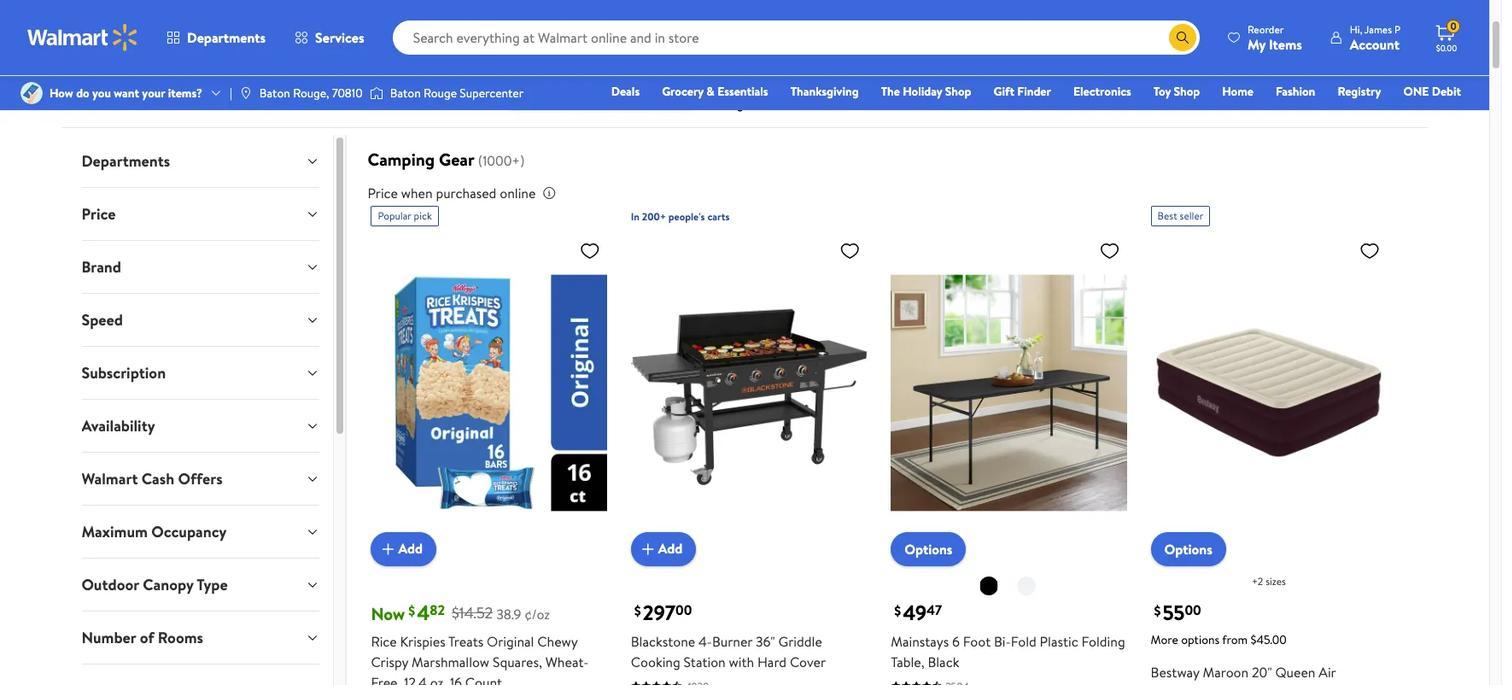 Task type: describe. For each thing, give the bounding box(es) containing it.
deals link
[[604, 82, 648, 101]]

pump
[[1281, 683, 1315, 685]]

Walmart Site-Wide search field
[[393, 21, 1200, 55]]

Search search field
[[393, 21, 1200, 55]]

table,
[[891, 653, 925, 671]]

6
[[953, 632, 960, 651]]

add button for $14.52
[[371, 532, 437, 566]]

anytime.
[[523, 45, 567, 62]]

$ inside now $ 4 82 $14.52 38.9 ¢/oz rice krispies treats original chewy crispy marshmallow squares, wheat- free,  12.4 oz,  16 count
[[409, 601, 415, 620]]

camping food link
[[1312, 15, 1401, 114]]

treats
[[449, 632, 484, 651]]

hi, james p account
[[1351, 22, 1401, 53]]

wheat-
[[546, 653, 589, 671]]

add to favorites list, mainstays 6 foot bi-fold plastic folding table, black image
[[1100, 240, 1121, 262]]

drinkware
[[916, 80, 977, 99]]

bestway maroon 20" queen air mattress with built-in pump image
[[1151, 233, 1388, 553]]

& for hiking
[[1475, 80, 1485, 99]]

camping accessories image
[[1018, 15, 1080, 76]]

offers
[[179, 468, 223, 490]]

gift
[[994, 83, 1015, 100]]

lights & lanterns link
[[1107, 15, 1196, 114]]

maximum
[[82, 521, 148, 543]]

82
[[430, 601, 445, 620]]

cover
[[790, 653, 826, 671]]

add for 297
[[659, 540, 683, 558]]

walmart image
[[27, 24, 138, 51]]

options
[[1182, 631, 1220, 648]]

camping food
[[1330, 80, 1383, 113]]

shop inside "link"
[[1174, 83, 1201, 100]]

camping food image
[[1326, 15, 1388, 76]]

lights & lanterns image
[[1121, 15, 1183, 76]]

one
[[1404, 83, 1430, 100]]

holiday
[[903, 83, 943, 100]]

0
[[1451, 19, 1457, 33]]

outdoor
[[82, 574, 140, 596]]

count
[[466, 673, 502, 685]]

black
[[928, 653, 960, 671]]

speed tab
[[68, 294, 334, 346]]

items.
[[590, 27, 621, 45]]

of
[[140, 627, 155, 649]]

canopies
[[612, 80, 666, 99]]

in 200+ people's carts
[[631, 209, 730, 224]]

items
[[1270, 35, 1303, 53]]

sleeping bags
[[803, 80, 885, 99]]

hard
[[758, 653, 787, 671]]

pick
[[414, 209, 432, 223]]

& for grocery
[[707, 83, 715, 100]]

registry
[[1338, 83, 1382, 100]]

items?
[[168, 85, 203, 102]]

camping gear link
[[82, 15, 171, 114]]

walmart cash offers
[[82, 468, 223, 490]]

new!
[[523, 10, 550, 27]]

next slide for chipmodulewithimages list image
[[1374, 44, 1415, 85]]

now $ 4 82 $14.52 38.9 ¢/oz rice krispies treats original chewy crispy marshmallow squares, wheat- free,  12.4 oz,  16 count
[[371, 598, 589, 685]]

add to cart image for $14.52
[[378, 539, 398, 559]]

hiking
[[1434, 80, 1472, 99]]

add to favorites list, bestway maroon 20" queen air mattress with built-in pump image
[[1360, 240, 1381, 262]]

drinkware image
[[916, 15, 977, 76]]

camping accessories
[[1014, 80, 1084, 113]]

burner
[[713, 632, 753, 651]]

rouge,
[[293, 85, 329, 102]]

fold
[[1011, 632, 1037, 651]]

sleeping
[[803, 80, 854, 99]]

¢/oz
[[525, 605, 550, 623]]

with inside blackstone 4-burner 36" griddle cooking station with hard cover
[[729, 653, 755, 671]]

folding wagons link
[[697, 15, 786, 114]]

mainstays 6 foot bi-fold plastic folding table, black
[[891, 632, 1126, 671]]

options link for the mainstays 6 foot bi-fold plastic folding table, black "image"
[[891, 532, 967, 566]]

4
[[417, 598, 430, 627]]

rooms
[[158, 627, 204, 649]]

 image for how do you want your items?
[[21, 82, 43, 104]]

toy shop link
[[1146, 82, 1208, 101]]

with inside bestway maroon 20" queen air mattress with built-in pump
[[1207, 683, 1232, 685]]

rice krispies treats original chewy crispy marshmallow squares, wheat-free,  12.4 oz,  16 count image
[[371, 233, 607, 553]]

camping for camping accessories
[[1023, 80, 1076, 99]]

canopies image
[[608, 15, 670, 76]]

rouge
[[424, 85, 457, 102]]

how
[[50, 85, 73, 102]]

camping for camping food
[[1330, 80, 1383, 99]]

add to favorites list, blackstone 4-burner 36" griddle cooking station with hard cover image
[[840, 240, 861, 262]]

70810
[[332, 85, 363, 102]]

& for lights
[[1167, 80, 1176, 99]]

brand
[[82, 256, 122, 278]]

speed button
[[68, 294, 334, 346]]

price tab
[[68, 188, 334, 240]]

price when purchased online
[[368, 184, 536, 203]]

you
[[92, 85, 111, 102]]

 image for baton rouge supercenter
[[370, 85, 383, 102]]

camping kitchen link
[[1210, 15, 1299, 114]]

backpacking
[[1423, 94, 1496, 113]]

more options from $45.00
[[1151, 631, 1287, 648]]

gift finder
[[994, 83, 1052, 100]]

the holiday shop
[[881, 83, 972, 100]]

number of rooms tab
[[68, 612, 334, 664]]

marshmallow
[[412, 653, 490, 671]]

grocery & essentials link
[[655, 82, 776, 101]]

food
[[1342, 94, 1372, 113]]

camping gear image
[[96, 15, 157, 76]]

$ for 49
[[895, 601, 902, 620]]

16
[[450, 673, 462, 685]]

subscription tab
[[68, 347, 334, 399]]

chairs
[[415, 94, 453, 113]]

options link for the bestway maroon 20" queen air mattress with built-in pump image
[[1151, 532, 1227, 566]]

walmart cash offers tab
[[68, 453, 334, 505]]

bags
[[857, 80, 885, 99]]

maximum occupancy tab
[[68, 506, 334, 558]]

air mattress
[[295, 80, 368, 99]]

outdoor canopy type
[[82, 574, 228, 596]]

home
[[1223, 83, 1254, 100]]

legal information image
[[543, 186, 557, 200]]

$ 297 00
[[635, 598, 692, 627]]

in
[[631, 209, 640, 224]]

1 shop from the left
[[946, 83, 972, 100]]

price button
[[68, 188, 334, 240]]

camping for camping chairs
[[408, 80, 460, 99]]

camping kitchen image
[[1224, 15, 1285, 76]]

brand tab
[[68, 241, 334, 293]]

supercenter
[[460, 85, 524, 102]]

my
[[1248, 35, 1266, 53]]

gear for camping gear
[[112, 94, 141, 113]]

38.9
[[497, 605, 522, 623]]

toy shop
[[1154, 83, 1201, 100]]



Task type: locate. For each thing, give the bounding box(es) containing it.
2 horizontal spatial &
[[1475, 80, 1485, 99]]

1 vertical spatial price
[[82, 203, 116, 225]]

shop right holiday
[[946, 83, 972, 100]]

0 horizontal spatial with
[[729, 653, 755, 671]]

 image right the 70810
[[370, 85, 383, 102]]

1 vertical spatial air
[[1319, 663, 1337, 682]]

1 options link from the left
[[891, 532, 967, 566]]

1 vertical spatial departments
[[82, 150, 171, 172]]

0 vertical spatial with
[[729, 653, 755, 671]]

1 horizontal spatial options link
[[1151, 532, 1227, 566]]

home link
[[1215, 82, 1262, 101]]

walmart+
[[1411, 107, 1462, 124]]

departments button up price tab in the left of the page
[[68, 135, 334, 187]]

services button
[[280, 17, 379, 58]]

sleeping bags image
[[813, 15, 875, 76]]

20"
[[1253, 663, 1273, 682]]

0 horizontal spatial mattress
[[316, 80, 368, 99]]

price for price
[[82, 203, 116, 225]]

best
[[1158, 209, 1178, 223]]

one debit walmart+
[[1404, 83, 1462, 124]]

297
[[643, 598, 676, 627]]

options link up 47
[[891, 532, 967, 566]]

price for price when purchased online
[[368, 184, 398, 203]]

1 horizontal spatial add to cart image
[[638, 539, 659, 559]]

coolers image
[[506, 15, 567, 76]]

camping gear
[[100, 80, 153, 113]]

$ for 297
[[635, 601, 641, 620]]

toy
[[1154, 83, 1172, 100]]

2 add from the left
[[659, 540, 683, 558]]

bestway maroon 20" queen air mattress with built-in pump
[[1151, 663, 1337, 685]]

departments tab
[[68, 135, 334, 187]]

1 horizontal spatial air
[[1319, 663, 1337, 682]]

best seller
[[1158, 209, 1204, 223]]

subscription
[[523, 27, 587, 45]]

chewy
[[538, 632, 578, 651]]

air inside bestway maroon 20" queen air mattress with built-in pump
[[1319, 663, 1337, 682]]

tab
[[68, 665, 334, 685]]

1 baton from the left
[[260, 85, 290, 102]]

49
[[903, 598, 927, 627]]

0 horizontal spatial add to cart image
[[378, 539, 398, 559]]

air left the 70810
[[295, 80, 313, 99]]

|
[[230, 85, 232, 102]]

with down the burner
[[729, 653, 755, 671]]

$ left 297
[[635, 601, 641, 620]]

canopy
[[143, 574, 194, 596]]

camping for camping gear (1000+)
[[368, 148, 435, 171]]

0 vertical spatial mattress
[[316, 80, 368, 99]]

1 horizontal spatial gear
[[439, 148, 475, 171]]

outdoor canopy type button
[[68, 559, 334, 611]]

search icon image
[[1176, 31, 1190, 44]]

0 vertical spatial price
[[368, 184, 398, 203]]

gear for camping gear (1000+)
[[439, 148, 475, 171]]

air
[[295, 80, 313, 99], [1319, 663, 1337, 682]]

p
[[1395, 22, 1401, 36]]

options link up '$ 55 00' in the bottom of the page
[[1151, 532, 1227, 566]]

add for $14.52
[[398, 540, 423, 558]]

0 horizontal spatial 00
[[676, 601, 692, 620]]

free,
[[371, 673, 401, 685]]

1 horizontal spatial &
[[1167, 80, 1176, 99]]

0 horizontal spatial shop
[[946, 83, 972, 100]]

1 horizontal spatial options
[[1165, 540, 1213, 559]]

1 horizontal spatial shop
[[1174, 83, 1201, 100]]

1 horizontal spatial with
[[1207, 683, 1232, 685]]

departments inside departments tab
[[82, 150, 171, 172]]

canopies link
[[595, 15, 684, 100]]

departments down camping gear
[[82, 150, 171, 172]]

shop right the toy
[[1174, 83, 1201, 100]]

with down 'maroon'
[[1207, 683, 1232, 685]]

options for the bestway maroon 20" queen air mattress with built-in pump image
[[1165, 540, 1213, 559]]

gear inside camping gear
[[112, 94, 141, 113]]

camping inside 'link'
[[1330, 80, 1383, 99]]

options up 47
[[905, 540, 953, 559]]

view
[[552, 10, 578, 27]]

$ left 49
[[895, 601, 902, 620]]

outdoor canopy type tab
[[68, 559, 334, 611]]

1 00 from the left
[[676, 601, 692, 620]]

2 options from the left
[[1165, 540, 1213, 559]]

2 options link from the left
[[1151, 532, 1227, 566]]

2 00 from the left
[[1185, 601, 1202, 620]]

essentials
[[718, 83, 769, 100]]

2 $ from the left
[[635, 601, 641, 620]]

folding inside folding wagons
[[720, 80, 764, 99]]

type
[[197, 574, 228, 596]]

blackstone 4-burner 36" griddle cooking station with hard cover
[[631, 632, 826, 671]]

baton for baton rouge, 70810
[[260, 85, 290, 102]]

00 up options
[[1185, 601, 1202, 620]]

$ 55 00
[[1155, 598, 1202, 627]]

tents
[[213, 80, 245, 99]]

+2
[[1252, 574, 1264, 588]]

1 horizontal spatial add
[[659, 540, 683, 558]]

folding inside mainstays 6 foot bi-fold plastic folding table, black
[[1082, 632, 1126, 651]]

2 horizontal spatial  image
[[370, 85, 383, 102]]

add to cart image up now
[[378, 539, 398, 559]]

1 vertical spatial departments button
[[68, 135, 334, 187]]

sizes
[[1266, 574, 1287, 588]]

1 horizontal spatial add button
[[631, 532, 697, 566]]

camping gear (1000+)
[[368, 148, 525, 171]]

00
[[676, 601, 692, 620], [1185, 601, 1202, 620]]

walmart+ link
[[1403, 106, 1470, 125]]

lanterns
[[1126, 94, 1177, 113]]

$ inside $ 297 00
[[635, 601, 641, 620]]

00 up blackstone at the left
[[676, 601, 692, 620]]

popular pick
[[378, 209, 432, 223]]

gear up price when purchased online
[[439, 148, 475, 171]]

departments button up tents
[[152, 17, 280, 58]]

0 vertical spatial departments button
[[152, 17, 280, 58]]

want
[[114, 85, 139, 102]]

& inside the hiking & backpacking
[[1475, 80, 1485, 99]]

cancel
[[624, 27, 659, 45]]

add to cart image up 297
[[638, 539, 659, 559]]

add button
[[371, 532, 437, 566], [631, 532, 697, 566]]

0 horizontal spatial air
[[295, 80, 313, 99]]

1 vertical spatial mattress
[[1151, 683, 1203, 685]]

departments up tents
[[187, 28, 266, 47]]

black image
[[979, 576, 1000, 596]]

1 vertical spatial folding
[[1082, 632, 1126, 651]]

add to favorites list, rice krispies treats original chewy crispy marshmallow squares, wheat-free,  12.4 oz,  16 count image
[[580, 240, 600, 262]]

price up popular
[[368, 184, 398, 203]]

$ left 4 on the bottom left
[[409, 601, 415, 620]]

mattress inside bestway maroon 20" queen air mattress with built-in pump
[[1151, 683, 1203, 685]]

queen
[[1276, 663, 1316, 682]]

0 horizontal spatial departments
[[82, 150, 171, 172]]

0 vertical spatial gear
[[112, 94, 141, 113]]

4 $ from the left
[[1155, 601, 1162, 620]]

1 add button from the left
[[371, 532, 437, 566]]

0 horizontal spatial  image
[[21, 82, 43, 104]]

folding wagons
[[719, 80, 765, 113]]

1 horizontal spatial baton
[[390, 85, 421, 102]]

departments button
[[152, 17, 280, 58], [68, 135, 334, 187]]

55
[[1163, 598, 1185, 627]]

folding wagons image
[[711, 15, 772, 76]]

0 horizontal spatial options
[[905, 540, 953, 559]]

camping
[[100, 80, 153, 99], [408, 80, 460, 99], [1023, 80, 1076, 99], [1228, 80, 1281, 99], [1330, 80, 1383, 99], [368, 148, 435, 171]]

camping chairs link
[[390, 15, 478, 114]]

camping chairs image
[[403, 15, 465, 76]]

baton left the rouge,
[[260, 85, 290, 102]]

+2 sizes
[[1252, 574, 1287, 588]]

add up 4 on the bottom left
[[398, 540, 423, 558]]

1 horizontal spatial mattress
[[1151, 683, 1203, 685]]

0 horizontal spatial add button
[[371, 532, 437, 566]]

$ for 55
[[1155, 601, 1162, 620]]

air inside air mattress link
[[295, 80, 313, 99]]

james
[[1365, 22, 1393, 36]]

add button up $ 297 00
[[631, 532, 697, 566]]

plastic
[[1040, 632, 1079, 651]]

&
[[1167, 80, 1176, 99], [1475, 80, 1485, 99], [707, 83, 715, 100]]

 image for baton rouge, 70810
[[239, 86, 253, 100]]

when
[[401, 184, 433, 203]]

2 add button from the left
[[631, 532, 697, 566]]

1 $ from the left
[[409, 601, 415, 620]]

options for the mainstays 6 foot bi-fold plastic folding table, black "image"
[[905, 540, 953, 559]]

cash
[[142, 468, 175, 490]]

air mattress image
[[301, 15, 362, 76]]

fashion
[[1276, 83, 1316, 100]]

carts
[[708, 209, 730, 224]]

do
[[76, 85, 89, 102]]

options link
[[891, 532, 967, 566], [1151, 532, 1227, 566]]

camping for camping kitchen
[[1228, 80, 1281, 99]]

1 horizontal spatial departments
[[187, 28, 266, 47]]

 image left how
[[21, 82, 43, 104]]

1 vertical spatial with
[[1207, 683, 1232, 685]]

camping accessories link
[[1005, 15, 1094, 114]]

price inside price dropdown button
[[82, 203, 116, 225]]

price up brand
[[82, 203, 116, 225]]

fashion link
[[1269, 82, 1324, 101]]

electronics link
[[1066, 82, 1140, 101]]

add button up 4 on the bottom left
[[371, 532, 437, 566]]

close
[[648, 70, 677, 87]]

2 baton from the left
[[390, 85, 421, 102]]

air right queen
[[1319, 663, 1337, 682]]

2 add to cart image from the left
[[638, 539, 659, 559]]

$ inside $ 49 47
[[895, 601, 902, 620]]

0 horizontal spatial baton
[[260, 85, 290, 102]]

krispies
[[400, 632, 446, 651]]

0 horizontal spatial price
[[82, 203, 116, 225]]

 image right | at top left
[[239, 86, 253, 100]]

00 inside $ 297 00
[[676, 601, 692, 620]]

0 vertical spatial departments
[[187, 28, 266, 47]]

add up $ 297 00
[[659, 540, 683, 558]]

1 options from the left
[[905, 540, 953, 559]]

0 vertical spatial air
[[295, 80, 313, 99]]

$0.00
[[1437, 42, 1458, 54]]

baton left rouge
[[390, 85, 421, 102]]

baton
[[260, 85, 290, 102], [390, 85, 421, 102]]

registry link
[[1331, 82, 1390, 101]]

00 for 297
[[676, 601, 692, 620]]

1 horizontal spatial 00
[[1185, 601, 1202, 620]]

camping inside camping accessories
[[1023, 80, 1076, 99]]

cooking
[[631, 653, 681, 671]]

options up '$ 55 00' in the bottom of the page
[[1165, 540, 1213, 559]]

0 vertical spatial folding
[[720, 80, 764, 99]]

$ left 55
[[1155, 601, 1162, 620]]

add to cart image
[[378, 539, 398, 559], [638, 539, 659, 559]]

online
[[500, 184, 536, 203]]

$ inside '$ 55 00'
[[1155, 601, 1162, 620]]

$45.00
[[1251, 631, 1287, 648]]

air mattress link
[[287, 15, 376, 100]]

1 horizontal spatial folding
[[1082, 632, 1126, 651]]

walmart
[[82, 468, 138, 490]]

0 horizontal spatial &
[[707, 83, 715, 100]]

1 add to cart image from the left
[[378, 539, 398, 559]]

original
[[487, 632, 534, 651]]

availability tab
[[68, 400, 334, 452]]

add button for 297
[[631, 532, 697, 566]]

add to cart image for 297
[[638, 539, 659, 559]]

47
[[927, 601, 943, 620]]

1 vertical spatial gear
[[439, 148, 475, 171]]

0 horizontal spatial gear
[[112, 94, 141, 113]]

00 inside '$ 55 00'
[[1185, 601, 1202, 620]]

white image
[[1017, 576, 1038, 596]]

gear right you
[[112, 94, 141, 113]]

 image
[[21, 82, 43, 104], [370, 85, 383, 102], [239, 86, 253, 100]]

occupancy
[[152, 521, 227, 543]]

& inside lights & lanterns
[[1167, 80, 1176, 99]]

0 horizontal spatial options link
[[891, 532, 967, 566]]

built-
[[1235, 683, 1267, 685]]

$ 49 47
[[895, 598, 943, 627]]

1 add from the left
[[398, 540, 423, 558]]

2 shop from the left
[[1174, 83, 1201, 100]]

3 $ from the left
[[895, 601, 902, 620]]

mainstays 6 foot bi-fold plastic folding table, black image
[[891, 233, 1127, 553]]

$14.52
[[452, 603, 493, 624]]

1 horizontal spatial price
[[368, 184, 398, 203]]

0 horizontal spatial folding
[[720, 80, 764, 99]]

0 horizontal spatial add
[[398, 540, 423, 558]]

blackstone 4-burner 36" griddle cooking station with hard cover image
[[631, 233, 867, 553]]

with
[[729, 653, 755, 671], [1207, 683, 1232, 685]]

debit
[[1433, 83, 1462, 100]]

camping for camping gear
[[100, 80, 153, 99]]

tents image
[[198, 15, 260, 76]]

hiking & backpacking
[[1423, 80, 1496, 113]]

squares,
[[493, 653, 542, 671]]

shop
[[946, 83, 972, 100], [1174, 83, 1201, 100]]

1 horizontal spatial  image
[[239, 86, 253, 100]]

baton for baton rouge supercenter
[[390, 85, 421, 102]]

availability
[[82, 415, 156, 437]]

00 for 55
[[1185, 601, 1202, 620]]

number of rooms
[[82, 627, 204, 649]]



Task type: vqa. For each thing, say whether or not it's contained in the screenshot.
Bestway Maroon 20" Queen Air Mattress With Built-In Pump "image"
yes



